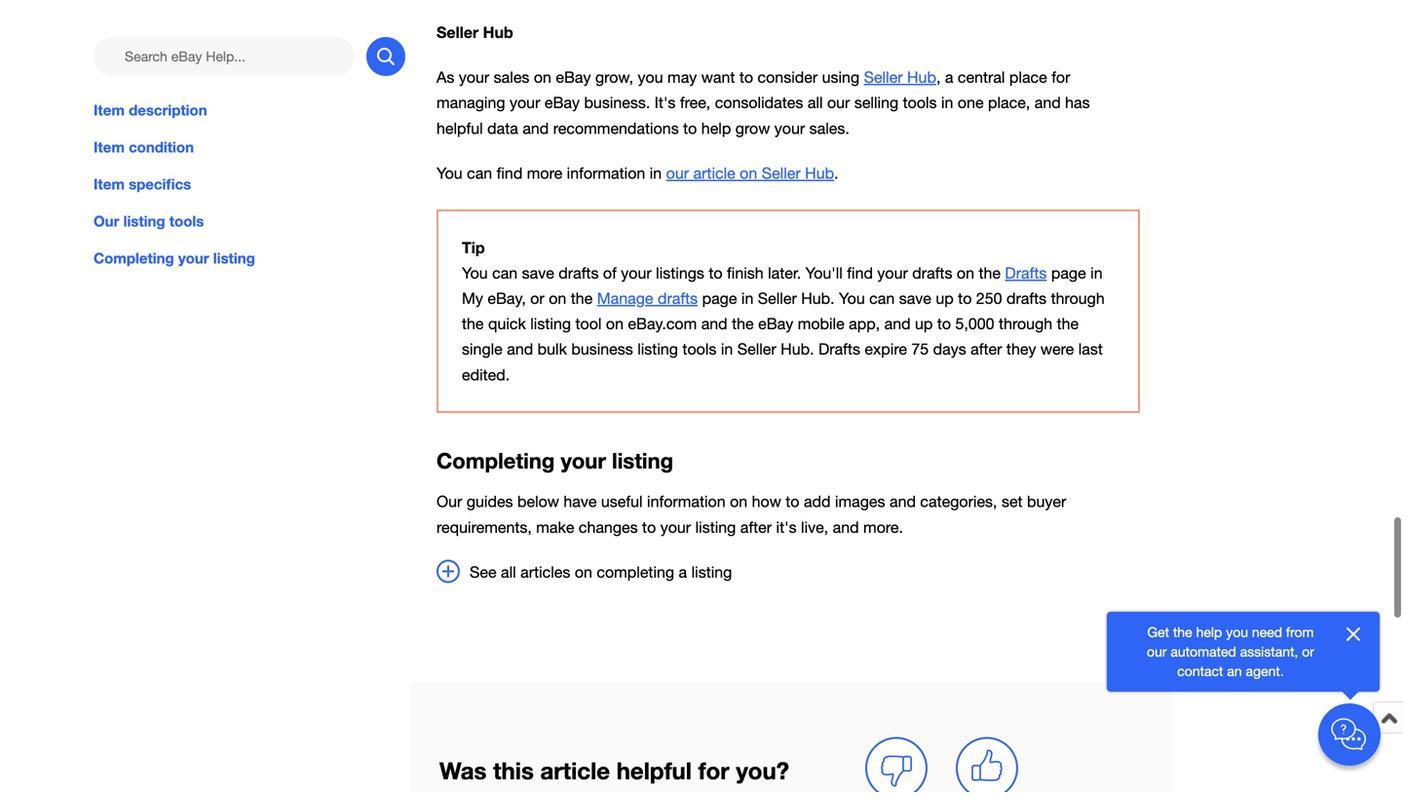 Task type: describe. For each thing, give the bounding box(es) containing it.
item condition
[[94, 138, 194, 156]]

to down 'useful'
[[642, 518, 656, 536]]

helpful inside , a central place for managing your ebay business. it's free, consolidates all our selling tools in one place, and has helpful data and recommendations to help grow your sales.
[[437, 119, 483, 137]]

your inside our guides below have useful information on how to add images and categories, set buyer requirements, make changes to your listing after it's live, and more.
[[660, 518, 691, 536]]

the up were
[[1057, 315, 1079, 333]]

drafts inside tip you can save drafts of your listings to finish later. you'll find your drafts on the drafts
[[1005, 264, 1047, 282]]

ebay,
[[488, 289, 526, 307]]

seller hub link
[[864, 68, 936, 86]]

our for our guides below have useful information on how to add images and categories, set buyer requirements, make changes to your listing after it's live, and more.
[[437, 493, 462, 511]]

tools inside , a central place for managing your ebay business. it's free, consolidates all our selling tools in one place, and has helpful data and recommendations to help grow your sales.
[[903, 94, 937, 112]]

page for page in seller hub. you can save up to 250 drafts through the quick listing tool on ebay.com and the ebay mobile app, and up to 5,000 through the single and bulk business listing tools in seller hub. drafts expire 75 days after they were last edited.
[[702, 289, 737, 307]]

help inside , a central place for managing your ebay business. it's free, consolidates all our selling tools in one place, and has helpful data and recommendations to help grow your sales.
[[701, 119, 731, 137]]

as your sales on ebay grow, you may want to consider using seller hub
[[437, 68, 936, 86]]

how
[[752, 493, 781, 511]]

central
[[958, 68, 1005, 86]]

useful
[[601, 493, 643, 511]]

to up days
[[937, 315, 951, 333]]

you inside get the help you need from our automated assistant, or contact an agent.
[[1226, 624, 1248, 640]]

item description link
[[94, 99, 405, 121]]

for for helpful
[[698, 757, 729, 784]]

a inside dropdown button
[[679, 563, 687, 581]]

on inside "page in my ebay, or on the"
[[549, 289, 566, 307]]

consider
[[758, 68, 818, 86]]

you?
[[736, 757, 789, 784]]

place
[[1009, 68, 1047, 86]]

more
[[527, 164, 562, 182]]

may
[[667, 68, 697, 86]]

listing up bulk
[[530, 315, 571, 333]]

set
[[1002, 493, 1023, 511]]

categories,
[[920, 493, 997, 511]]

and left has
[[1034, 94, 1061, 112]]

in inside "page in my ebay, or on the"
[[1090, 264, 1103, 282]]

place,
[[988, 94, 1030, 112]]

and down quick
[[507, 340, 533, 358]]

have
[[564, 493, 597, 511]]

of
[[603, 264, 617, 282]]

requirements,
[[437, 518, 532, 536]]

consolidates
[[715, 94, 803, 112]]

listing down item specifics
[[123, 213, 165, 230]]

manage drafts
[[597, 289, 698, 307]]

0 vertical spatial ebay
[[556, 68, 591, 86]]

on inside see all articles on completing a listing dropdown button
[[575, 563, 592, 581]]

on inside tip you can save drafts of your listings to finish later. you'll find your drafts on the drafts
[[957, 264, 974, 282]]

can inside tip you can save drafts of your listings to finish later. you'll find your drafts on the drafts
[[492, 264, 518, 282]]

0 horizontal spatial tools
[[169, 213, 204, 230]]

get
[[1147, 624, 1169, 640]]

your up have
[[561, 448, 606, 473]]

1 horizontal spatial hub
[[805, 164, 834, 182]]

you'll
[[805, 264, 843, 282]]

this
[[493, 757, 534, 784]]

, a central place for managing your ebay business. it's free, consolidates all our selling tools in one place, and has helpful data and recommendations to help grow your sales.
[[437, 68, 1090, 137]]

0 vertical spatial can
[[467, 164, 492, 182]]

drafts link
[[1005, 264, 1047, 282]]

0 vertical spatial you
[[437, 164, 463, 182]]

0 horizontal spatial hub
[[483, 23, 513, 41]]

it's
[[776, 518, 797, 536]]

our listing tools link
[[94, 211, 405, 232]]

to inside tip you can save drafts of your listings to finish later. you'll find your drafts on the drafts
[[709, 264, 723, 282]]

managing
[[437, 94, 505, 112]]

and right data
[[523, 119, 549, 137]]

1 vertical spatial up
[[915, 315, 933, 333]]

information inside our guides below have useful information on how to add images and categories, set buyer requirements, make changes to your listing after it's live, and more.
[[647, 493, 726, 511]]

or inside "page in my ebay, or on the"
[[530, 289, 544, 307]]

finish
[[727, 264, 764, 282]]

1 vertical spatial article
[[540, 757, 610, 784]]

live,
[[801, 518, 828, 536]]

1 vertical spatial through
[[999, 315, 1052, 333]]

make
[[536, 518, 574, 536]]

images
[[835, 493, 885, 511]]

business.
[[584, 94, 650, 112]]

want
[[701, 68, 735, 86]]

drafts down "listings"
[[658, 289, 698, 307]]

our for get the help you need from our automated assistant, or contact an agent.
[[1147, 644, 1167, 660]]

as
[[437, 68, 454, 86]]

seller down "page in my ebay, or on the"
[[737, 340, 776, 358]]

0 vertical spatial through
[[1051, 289, 1105, 307]]

was this article helpful for you?
[[439, 757, 789, 784]]

you can find more information in our article on seller hub .
[[437, 164, 838, 182]]

to left 250
[[958, 289, 972, 307]]

listing up 'useful'
[[612, 448, 673, 473]]

seller up selling
[[864, 68, 903, 86]]

a inside , a central place for managing your ebay business. it's free, consolidates all our selling tools in one place, and has helpful data and recommendations to help grow your sales.
[[945, 68, 953, 86]]

get the help you need from our automated assistant, or contact an agent.
[[1147, 624, 1314, 679]]

tools inside page in seller hub. you can save up to 250 drafts through the quick listing tool on ebay.com and the ebay mobile app, and up to 5,000 through the single and bulk business listing tools in seller hub. drafts expire 75 days after they were last edited.
[[682, 340, 717, 358]]

your up app,
[[877, 264, 908, 282]]

get the help you need from our automated assistant, or contact an agent. tooltip
[[1138, 623, 1323, 681]]

grow
[[735, 119, 770, 137]]

1 vertical spatial helpful
[[616, 757, 692, 784]]

see
[[470, 563, 496, 581]]

need
[[1252, 624, 1282, 640]]

sales.
[[809, 119, 849, 137]]

your down "sales" on the top of page
[[510, 94, 540, 112]]

buyer
[[1027, 493, 1066, 511]]

the inside "page in my ebay, or on the"
[[571, 289, 593, 307]]

0 horizontal spatial information
[[567, 164, 645, 182]]

on inside page in seller hub. you can save up to 250 drafts through the quick listing tool on ebay.com and the ebay mobile app, and up to 5,000 through the single and bulk business listing tools in seller hub. drafts expire 75 days after they were last edited.
[[606, 315, 624, 333]]

has
[[1065, 94, 1090, 112]]

,
[[936, 68, 941, 86]]

add
[[804, 493, 831, 511]]

using
[[822, 68, 860, 86]]

1 horizontal spatial completing
[[437, 448, 555, 473]]

seller down "later."
[[758, 289, 797, 307]]

later.
[[768, 264, 801, 282]]

recommendations
[[553, 119, 679, 137]]

find inside tip you can save drafts of your listings to finish later. you'll find your drafts on the drafts
[[847, 264, 873, 282]]

drafts left of on the top of the page
[[559, 264, 599, 282]]

on inside our guides below have useful information on how to add images and categories, set buyer requirements, make changes to your listing after it's live, and more.
[[730, 493, 747, 511]]

item specifics link
[[94, 174, 405, 195]]

to left add
[[786, 493, 799, 511]]

page in my ebay, or on the
[[462, 264, 1103, 307]]

tip you can save drafts of your listings to finish later. you'll find your drafts on the drafts
[[462, 238, 1047, 282]]

0 vertical spatial article
[[693, 164, 735, 182]]

ebay inside , a central place for managing your ebay business. it's free, consolidates all our selling tools in one place, and has helpful data and recommendations to help grow your sales.
[[545, 94, 580, 112]]

item condition link
[[94, 136, 405, 158]]

completing your listing link
[[94, 248, 405, 269]]

0 vertical spatial hub.
[[801, 289, 835, 307]]

sales
[[494, 68, 529, 86]]

condition
[[129, 138, 194, 156]]



Task type: locate. For each thing, give the bounding box(es) containing it.
listing inside dropdown button
[[691, 563, 732, 581]]

days
[[933, 340, 966, 358]]

drafts up 75
[[912, 264, 952, 282]]

0 vertical spatial for
[[1052, 68, 1070, 86]]

1 vertical spatial hub.
[[781, 340, 814, 358]]

1 vertical spatial hub
[[907, 68, 936, 86]]

0 vertical spatial item
[[94, 101, 125, 119]]

for up has
[[1052, 68, 1070, 86]]

2 horizontal spatial hub
[[907, 68, 936, 86]]

0 vertical spatial hub
[[483, 23, 513, 41]]

listing down our listing tools link
[[213, 250, 255, 267]]

page right drafts link
[[1051, 264, 1086, 282]]

were
[[1040, 340, 1074, 358]]

for for place
[[1052, 68, 1070, 86]]

listing down ebay.com
[[637, 340, 678, 358]]

they
[[1006, 340, 1036, 358]]

specifics
[[129, 175, 191, 193]]

information down recommendations at the left top of page
[[567, 164, 645, 182]]

3 item from the top
[[94, 175, 125, 193]]

all right see
[[501, 563, 516, 581]]

on left how on the bottom right of page
[[730, 493, 747, 511]]

0 vertical spatial drafts
[[1005, 264, 1047, 282]]

0 vertical spatial find
[[497, 164, 523, 182]]

to inside , a central place for managing your ebay business. it's free, consolidates all our selling tools in one place, and has helpful data and recommendations to help grow your sales.
[[683, 119, 697, 137]]

0 vertical spatial all
[[808, 94, 823, 112]]

1 vertical spatial all
[[501, 563, 516, 581]]

save inside tip you can save drafts of your listings to finish later. you'll find your drafts on the drafts
[[522, 264, 554, 282]]

ebay.com
[[628, 315, 697, 333]]

0 horizontal spatial completing your listing
[[94, 250, 255, 267]]

and down images
[[833, 518, 859, 536]]

1 vertical spatial item
[[94, 138, 125, 156]]

can down data
[[467, 164, 492, 182]]

assistant,
[[1240, 644, 1298, 660]]

hub left central
[[907, 68, 936, 86]]

item description
[[94, 101, 207, 119]]

all inside , a central place for managing your ebay business. it's free, consolidates all our selling tools in one place, and has helpful data and recommendations to help grow your sales.
[[808, 94, 823, 112]]

quick
[[488, 315, 526, 333]]

0 vertical spatial save
[[522, 264, 554, 282]]

1 horizontal spatial save
[[899, 289, 931, 307]]

item down item condition
[[94, 175, 125, 193]]

up
[[936, 289, 954, 307], [915, 315, 933, 333]]

2 horizontal spatial our
[[1147, 644, 1167, 660]]

our inside , a central place for managing your ebay business. it's free, consolidates all our selling tools in one place, and has helpful data and recommendations to help grow your sales.
[[827, 94, 850, 112]]

5,000
[[955, 315, 994, 333]]

automated
[[1171, 644, 1236, 660]]

1 horizontal spatial our
[[827, 94, 850, 112]]

can up ebay,
[[492, 264, 518, 282]]

on up 5,000
[[957, 264, 974, 282]]

seller up as
[[437, 23, 479, 41]]

edited.
[[462, 366, 510, 384]]

our
[[94, 213, 119, 230], [437, 493, 462, 511]]

your down our listing tools
[[178, 250, 209, 267]]

page inside "page in my ebay, or on the"
[[1051, 264, 1086, 282]]

all
[[808, 94, 823, 112], [501, 563, 516, 581]]

our for our listing tools
[[94, 213, 119, 230]]

0 horizontal spatial helpful
[[437, 119, 483, 137]]

free,
[[680, 94, 711, 112]]

to left finish
[[709, 264, 723, 282]]

tip
[[462, 238, 485, 257]]

0 horizontal spatial help
[[701, 119, 731, 137]]

can
[[467, 164, 492, 182], [492, 264, 518, 282], [869, 289, 895, 307]]

1 vertical spatial our
[[437, 493, 462, 511]]

0 horizontal spatial drafts
[[818, 340, 860, 358]]

the inside tip you can save drafts of your listings to finish later. you'll find your drafts on the drafts
[[979, 264, 1001, 282]]

find right you'll
[[847, 264, 873, 282]]

on right "sales" on the top of page
[[534, 68, 551, 86]]

1 vertical spatial drafts
[[818, 340, 860, 358]]

1 item from the top
[[94, 101, 125, 119]]

1 vertical spatial help
[[1196, 624, 1222, 640]]

2 item from the top
[[94, 138, 125, 156]]

all inside see all articles on completing a listing dropdown button
[[501, 563, 516, 581]]

data
[[487, 119, 518, 137]]

0 vertical spatial information
[[567, 164, 645, 182]]

selling
[[854, 94, 898, 112]]

our down get
[[1147, 644, 1167, 660]]

hub. down "mobile"
[[781, 340, 814, 358]]

250
[[976, 289, 1002, 307]]

our down the it's
[[666, 164, 689, 182]]

listing left 'it's'
[[695, 518, 736, 536]]

the down finish
[[732, 315, 754, 333]]

1 horizontal spatial or
[[1302, 644, 1314, 660]]

you up the it's
[[638, 68, 663, 86]]

your up completing
[[660, 518, 691, 536]]

drafts down "mobile"
[[818, 340, 860, 358]]

ebay down "page in my ebay, or on the"
[[758, 315, 793, 333]]

0 vertical spatial our
[[827, 94, 850, 112]]

0 horizontal spatial after
[[740, 518, 772, 536]]

0 horizontal spatial you
[[638, 68, 663, 86]]

listing
[[123, 213, 165, 230], [213, 250, 255, 267], [530, 315, 571, 333], [637, 340, 678, 358], [612, 448, 673, 473], [695, 518, 736, 536], [691, 563, 732, 581]]

mobile
[[798, 315, 844, 333]]

drafts inside page in seller hub. you can save up to 250 drafts through the quick listing tool on ebay.com and the ebay mobile app, and up to 5,000 through the single and bulk business listing tools in seller hub. drafts expire 75 days after they were last edited.
[[1006, 289, 1047, 307]]

and up "expire"
[[884, 315, 911, 333]]

grow,
[[595, 68, 633, 86]]

after inside our guides below have useful information on how to add images and categories, set buyer requirements, make changes to your listing after it's live, and more.
[[740, 518, 772, 536]]

2 vertical spatial our
[[1147, 644, 1167, 660]]

1 vertical spatial can
[[492, 264, 518, 282]]

item for item condition
[[94, 138, 125, 156]]

hub. up "mobile"
[[801, 289, 835, 307]]

page inside page in seller hub. you can save up to 250 drafts through the quick listing tool on ebay.com and the ebay mobile app, and up to 5,000 through the single and bulk business listing tools in seller hub. drafts expire 75 days after they were last edited.
[[702, 289, 737, 307]]

agent.
[[1246, 663, 1284, 679]]

find left more
[[497, 164, 523, 182]]

1 horizontal spatial our
[[437, 493, 462, 511]]

app,
[[849, 315, 880, 333]]

more.
[[863, 518, 903, 536]]

drafts inside page in seller hub. you can save up to 250 drafts through the quick listing tool on ebay.com and the ebay mobile app, and up to 5,000 through the single and bulk business listing tools in seller hub. drafts expire 75 days after they were last edited.
[[818, 340, 860, 358]]

your right grow
[[774, 119, 805, 137]]

2 horizontal spatial tools
[[903, 94, 937, 112]]

0 vertical spatial tools
[[903, 94, 937, 112]]

1 horizontal spatial all
[[808, 94, 823, 112]]

listing inside our guides below have useful information on how to add images and categories, set buyer requirements, make changes to your listing after it's live, and more.
[[695, 518, 736, 536]]

help down free,
[[701, 119, 731, 137]]

item up item specifics
[[94, 138, 125, 156]]

0 vertical spatial our
[[94, 213, 119, 230]]

our inside our guides below have useful information on how to add images and categories, set buyer requirements, make changes to your listing after it's live, and more.
[[437, 493, 462, 511]]

seller down grow
[[762, 164, 801, 182]]

1 horizontal spatial completing your listing
[[437, 448, 673, 473]]

1 horizontal spatial a
[[945, 68, 953, 86]]

after down 5,000
[[971, 340, 1002, 358]]

the right get
[[1173, 624, 1192, 640]]

to right want
[[739, 68, 753, 86]]

article right this
[[540, 757, 610, 784]]

contact
[[1177, 663, 1223, 679]]

ebay inside page in seller hub. you can save up to 250 drafts through the quick listing tool on ebay.com and the ebay mobile app, and up to 5,000 through the single and bulk business listing tools in seller hub. drafts expire 75 days after they were last edited.
[[758, 315, 793, 333]]

manage drafts link
[[597, 289, 698, 307]]

0 vertical spatial help
[[701, 119, 731, 137]]

on down grow
[[740, 164, 757, 182]]

a right completing
[[679, 563, 687, 581]]

2 vertical spatial item
[[94, 175, 125, 193]]

on
[[534, 68, 551, 86], [740, 164, 757, 182], [957, 264, 974, 282], [549, 289, 566, 307], [606, 315, 624, 333], [730, 493, 747, 511], [575, 563, 592, 581]]

our left guides
[[437, 493, 462, 511]]

in inside , a central place for managing your ebay business. it's free, consolidates all our selling tools in one place, and has helpful data and recommendations to help grow your sales.
[[941, 94, 953, 112]]

completing up guides
[[437, 448, 555, 473]]

tools down ebay.com
[[682, 340, 717, 358]]

one
[[958, 94, 984, 112]]

1 horizontal spatial for
[[1052, 68, 1070, 86]]

on right "articles"
[[575, 563, 592, 581]]

1 vertical spatial completing your listing
[[437, 448, 673, 473]]

0 horizontal spatial article
[[540, 757, 610, 784]]

Search eBay Help... text field
[[94, 37, 355, 76]]

1 horizontal spatial help
[[1196, 624, 1222, 640]]

single
[[462, 340, 503, 358]]

0 horizontal spatial for
[[698, 757, 729, 784]]

item for item specifics
[[94, 175, 125, 193]]

tool
[[575, 315, 602, 333]]

page for page in my ebay, or on the
[[1051, 264, 1086, 282]]

you left need
[[1226, 624, 1248, 640]]

a
[[945, 68, 953, 86], [679, 563, 687, 581]]

ebay
[[556, 68, 591, 86], [545, 94, 580, 112], [758, 315, 793, 333]]

a right ,
[[945, 68, 953, 86]]

our inside get the help you need from our automated assistant, or contact an agent.
[[1147, 644, 1167, 660]]

item for item description
[[94, 101, 125, 119]]

2 vertical spatial can
[[869, 289, 895, 307]]

save inside page in seller hub. you can save up to 250 drafts through the quick listing tool on ebay.com and the ebay mobile app, and up to 5,000 through the single and bulk business listing tools in seller hub. drafts expire 75 days after they were last edited.
[[899, 289, 931, 307]]

0 horizontal spatial all
[[501, 563, 516, 581]]

2 vertical spatial ebay
[[758, 315, 793, 333]]

business
[[571, 340, 633, 358]]

1 vertical spatial our
[[666, 164, 689, 182]]

bulk
[[537, 340, 567, 358]]

1 horizontal spatial information
[[647, 493, 726, 511]]

on right the tool
[[606, 315, 624, 333]]

the up 250
[[979, 264, 1001, 282]]

the inside get the help you need from our automated assistant, or contact an agent.
[[1173, 624, 1192, 640]]

articles
[[520, 563, 570, 581]]

0 vertical spatial after
[[971, 340, 1002, 358]]

manage
[[597, 289, 653, 307]]

1 horizontal spatial you
[[1226, 624, 1248, 640]]

1 horizontal spatial find
[[847, 264, 873, 282]]

expire
[[865, 340, 907, 358]]

item
[[94, 101, 125, 119], [94, 138, 125, 156], [94, 175, 125, 193]]

0 vertical spatial or
[[530, 289, 544, 307]]

an
[[1227, 663, 1242, 679]]

save up 75
[[899, 289, 931, 307]]

for left you?
[[698, 757, 729, 784]]

hub down sales.
[[805, 164, 834, 182]]

save up ebay,
[[522, 264, 554, 282]]

1 vertical spatial find
[[847, 264, 873, 282]]

75
[[911, 340, 929, 358]]

1 vertical spatial information
[[647, 493, 726, 511]]

0 vertical spatial completing your listing
[[94, 250, 255, 267]]

ebay left the business.
[[545, 94, 580, 112]]

or right ebay,
[[530, 289, 544, 307]]

1 vertical spatial for
[[698, 757, 729, 784]]

and
[[1034, 94, 1061, 112], [523, 119, 549, 137], [701, 315, 728, 333], [884, 315, 911, 333], [507, 340, 533, 358], [890, 493, 916, 511], [833, 518, 859, 536]]

1 horizontal spatial drafts
[[1005, 264, 1047, 282]]

1 vertical spatial after
[[740, 518, 772, 536]]

in
[[941, 94, 953, 112], [650, 164, 662, 182], [1090, 264, 1103, 282], [741, 289, 754, 307], [721, 340, 733, 358]]

page down finish
[[702, 289, 737, 307]]

article down free,
[[693, 164, 735, 182]]

and up the more.
[[890, 493, 916, 511]]

my
[[462, 289, 483, 307]]

through up last in the right top of the page
[[1051, 289, 1105, 307]]

0 horizontal spatial save
[[522, 264, 554, 282]]

0 horizontal spatial our
[[94, 213, 119, 230]]

completing your listing up below
[[437, 448, 673, 473]]

completing
[[94, 250, 174, 267], [437, 448, 555, 473]]

or inside get the help you need from our automated assistant, or contact an agent.
[[1302, 644, 1314, 660]]

0 vertical spatial completing
[[94, 250, 174, 267]]

it's
[[655, 94, 676, 112]]

0 vertical spatial page
[[1051, 264, 1086, 282]]

our guides below have useful information on how to add images and categories, set buyer requirements, make changes to your listing after it's live, and more.
[[437, 493, 1066, 536]]

seller hub
[[437, 23, 513, 41]]

to down free,
[[683, 119, 697, 137]]

1 horizontal spatial up
[[936, 289, 954, 307]]

you inside tip you can save drafts of your listings to finish later. you'll find your drafts on the drafts
[[462, 264, 488, 282]]

completing down our listing tools
[[94, 250, 174, 267]]

last
[[1078, 340, 1103, 358]]

through up they in the top of the page
[[999, 315, 1052, 333]]

below
[[517, 493, 559, 511]]

was
[[439, 757, 487, 784]]

2 vertical spatial you
[[839, 289, 865, 307]]

changes
[[579, 518, 638, 536]]

information right 'useful'
[[647, 493, 726, 511]]

1 horizontal spatial page
[[1051, 264, 1086, 282]]

listing down our guides below have useful information on how to add images and categories, set buyer requirements, make changes to your listing after it's live, and more.
[[691, 563, 732, 581]]

help inside get the help you need from our automated assistant, or contact an agent.
[[1196, 624, 1222, 640]]

1 horizontal spatial article
[[693, 164, 735, 182]]

helpful
[[437, 119, 483, 137], [616, 757, 692, 784]]

.
[[834, 164, 838, 182]]

1 vertical spatial completing
[[437, 448, 555, 473]]

our for you can find more information in our article on seller hub .
[[666, 164, 689, 182]]

you inside page in seller hub. you can save up to 250 drafts through the quick listing tool on ebay.com and the ebay mobile app, and up to 5,000 through the single and bulk business listing tools in seller hub. drafts expire 75 days after they were last edited.
[[839, 289, 865, 307]]

1 vertical spatial you
[[462, 264, 488, 282]]

item up item condition
[[94, 101, 125, 119]]

our article on seller hub link
[[666, 164, 834, 182]]

or down from
[[1302, 644, 1314, 660]]

listings
[[656, 264, 704, 282]]

your right of on the top of the page
[[621, 264, 652, 282]]

drafts up they in the top of the page
[[1005, 264, 1047, 282]]

all up sales.
[[808, 94, 823, 112]]

page
[[1051, 264, 1086, 282], [702, 289, 737, 307]]

1 vertical spatial or
[[1302, 644, 1314, 660]]

see all articles on completing a listing
[[470, 563, 732, 581]]

1 horizontal spatial helpful
[[616, 757, 692, 784]]

can inside page in seller hub. you can save up to 250 drafts through the quick listing tool on ebay.com and the ebay mobile app, and up to 5,000 through the single and bulk business listing tools in seller hub. drafts expire 75 days after they were last edited.
[[869, 289, 895, 307]]

0 horizontal spatial up
[[915, 315, 933, 333]]

our down item specifics
[[94, 213, 119, 230]]

our down using
[[827, 94, 850, 112]]

description
[[129, 101, 207, 119]]

the down my
[[462, 315, 484, 333]]

2 vertical spatial tools
[[682, 340, 717, 358]]

after
[[971, 340, 1002, 358], [740, 518, 772, 536]]

completing
[[597, 563, 674, 581]]

0 horizontal spatial find
[[497, 164, 523, 182]]

0 vertical spatial a
[[945, 68, 953, 86]]

through
[[1051, 289, 1105, 307], [999, 315, 1052, 333]]

1 vertical spatial save
[[899, 289, 931, 307]]

0 horizontal spatial a
[[679, 563, 687, 581]]

on right ebay,
[[549, 289, 566, 307]]

0 vertical spatial helpful
[[437, 119, 483, 137]]

can up app,
[[869, 289, 895, 307]]

0 horizontal spatial page
[[702, 289, 737, 307]]

page in seller hub. you can save up to 250 drafts through the quick listing tool on ebay.com and the ebay mobile app, and up to 5,000 through the single and bulk business listing tools in seller hub. drafts expire 75 days after they were last edited.
[[462, 289, 1105, 384]]

0 horizontal spatial completing
[[94, 250, 174, 267]]

see all articles on completing a listing button
[[437, 560, 1140, 605]]

drafts down drafts link
[[1006, 289, 1047, 307]]

1 vertical spatial you
[[1226, 624, 1248, 640]]

you up my
[[462, 264, 488, 282]]

0 vertical spatial you
[[638, 68, 663, 86]]

to
[[739, 68, 753, 86], [683, 119, 697, 137], [709, 264, 723, 282], [958, 289, 972, 307], [937, 315, 951, 333], [786, 493, 799, 511], [642, 518, 656, 536]]

for inside , a central place for managing your ebay business. it's free, consolidates all our selling tools in one place, and has helpful data and recommendations to help grow your sales.
[[1052, 68, 1070, 86]]

1 vertical spatial page
[[702, 289, 737, 307]]

hub
[[483, 23, 513, 41], [907, 68, 936, 86], [805, 164, 834, 182]]

up up 75
[[915, 315, 933, 333]]

your up managing
[[459, 68, 489, 86]]

you down managing
[[437, 164, 463, 182]]

help up automated
[[1196, 624, 1222, 640]]

you
[[437, 164, 463, 182], [462, 264, 488, 282], [839, 289, 865, 307]]

and right ebay.com
[[701, 315, 728, 333]]

after inside page in seller hub. you can save up to 250 drafts through the quick listing tool on ebay.com and the ebay mobile app, and up to 5,000 through the single and bulk business listing tools in seller hub. drafts expire 75 days after they were last edited.
[[971, 340, 1002, 358]]

0 horizontal spatial or
[[530, 289, 544, 307]]

1 horizontal spatial tools
[[682, 340, 717, 358]]

1 horizontal spatial after
[[971, 340, 1002, 358]]

our listing tools
[[94, 213, 204, 230]]

tools down ,
[[903, 94, 937, 112]]

2 vertical spatial hub
[[805, 164, 834, 182]]

item specifics
[[94, 175, 191, 193]]

1 vertical spatial ebay
[[545, 94, 580, 112]]



Task type: vqa. For each thing, say whether or not it's contained in the screenshot.
right Drafts
yes



